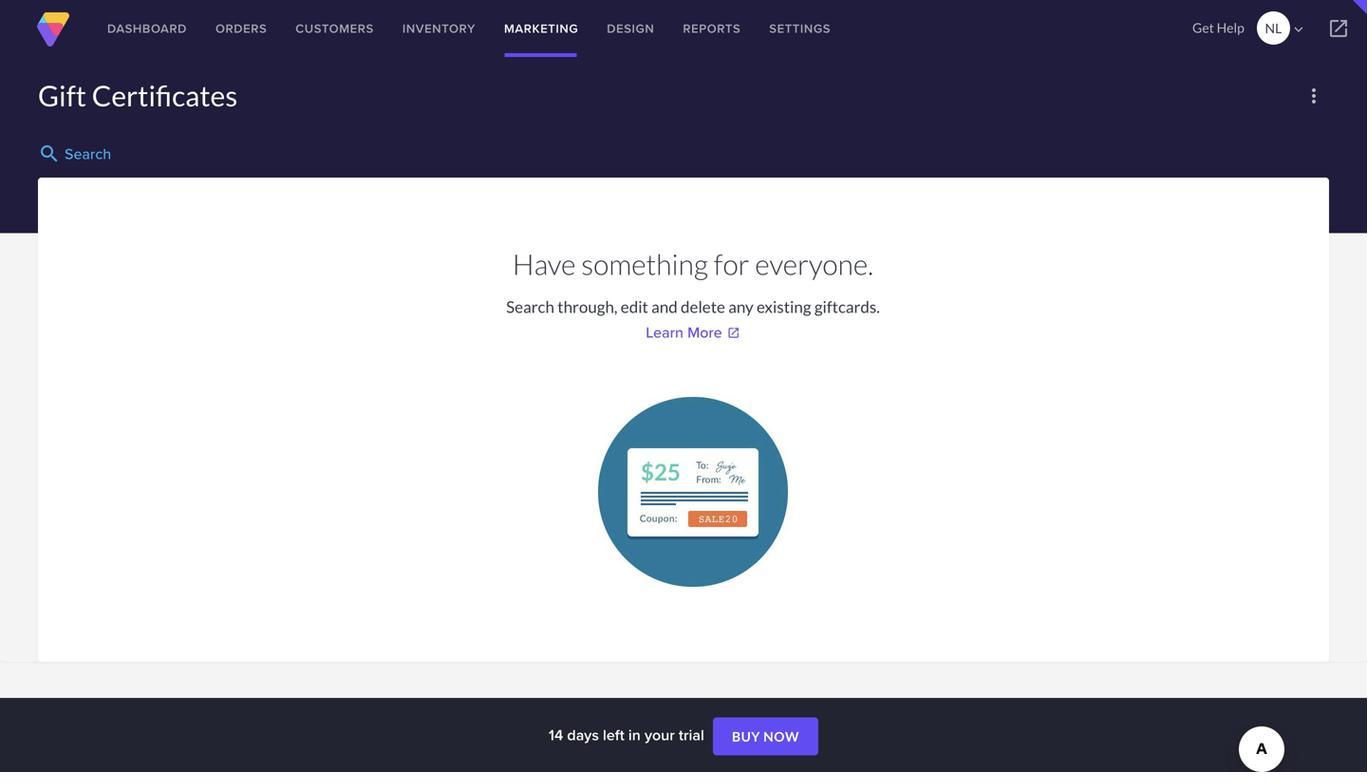 Task type: locate. For each thing, give the bounding box(es) containing it.
0 vertical spatial search
[[65, 142, 111, 165]]

gift certificates
[[38, 78, 238, 113]]

help
[[1217, 19, 1245, 36]]

search through, edit and delete any existing giftcards. learn more
[[506, 297, 880, 344]]

have
[[513, 247, 576, 281]]

buy
[[732, 729, 761, 745]]

get
[[1193, 19, 1215, 36]]

 link
[[1311, 0, 1368, 57]]

nl
[[1266, 20, 1283, 36]]

buy now
[[732, 729, 800, 745]]

search right search
[[65, 142, 111, 165]]

dashboard
[[107, 19, 187, 38]]

search
[[65, 142, 111, 165], [506, 297, 555, 316]]

buy now link
[[713, 718, 819, 756]]

0 horizontal spatial search
[[65, 142, 111, 165]]

trial
[[679, 724, 705, 746]]

gift
[[38, 78, 86, 113]]

delete
[[681, 297, 726, 316]]

existing
[[757, 297, 812, 316]]

certificates
[[92, 78, 238, 113]]

search inside "search through, edit and delete any existing giftcards. learn more"
[[506, 297, 555, 316]]

1 vertical spatial search
[[506, 297, 555, 316]]

edit
[[621, 297, 649, 316]]

search down have on the top of the page
[[506, 297, 555, 316]]

search search
[[38, 142, 111, 165]]

learn more link
[[646, 321, 741, 344]]

settings
[[770, 19, 831, 38]]

1 horizontal spatial search
[[506, 297, 555, 316]]

reports
[[683, 19, 741, 38]]

more
[[688, 321, 723, 344]]

something
[[582, 247, 709, 281]]

and
[[652, 297, 678, 316]]



Task type: vqa. For each thing, say whether or not it's contained in the screenshot.
* Discount Name Help_Outline on the left top
no



Task type: describe. For each thing, give the bounding box(es) containing it.
more_vert button
[[1300, 81, 1330, 111]]

14
[[549, 724, 564, 746]]

for
[[714, 247, 750, 281]]

now
[[764, 729, 800, 745]]

left
[[603, 724, 625, 746]]

days
[[567, 724, 599, 746]]

inventory
[[403, 19, 476, 38]]

your
[[645, 724, 675, 746]]

have something for everyone.
[[513, 247, 874, 281]]

oops! you don't have any gift certificates yet. image
[[598, 397, 788, 587]]

orders
[[216, 19, 267, 38]]

search inside search search
[[65, 142, 111, 165]]

in
[[629, 724, 641, 746]]

marketing
[[504, 19, 579, 38]]

through,
[[558, 297, 618, 316]]

more_vert
[[1303, 85, 1326, 107]]


[[1291, 21, 1308, 38]]

customers
[[296, 19, 374, 38]]

14 days left in your trial
[[549, 724, 709, 746]]

get help
[[1193, 19, 1245, 36]]

giftcards.
[[815, 297, 880, 316]]


[[1328, 17, 1351, 40]]

everyone.
[[756, 247, 874, 281]]

design
[[607, 19, 655, 38]]

search
[[38, 143, 61, 165]]

dashboard link
[[93, 0, 201, 57]]

learn
[[646, 321, 684, 344]]

nl 
[[1266, 20, 1308, 38]]

any
[[729, 297, 754, 316]]



